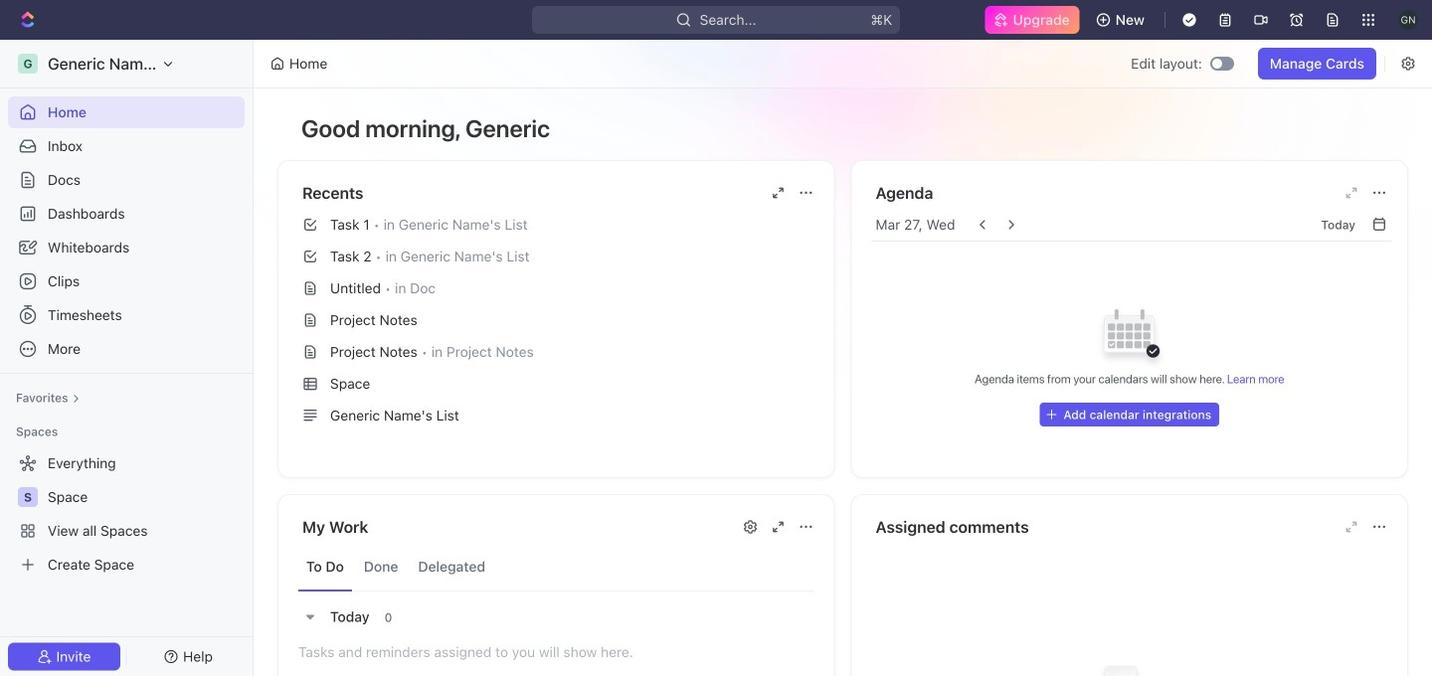 Task type: describe. For each thing, give the bounding box(es) containing it.
space, , element
[[18, 488, 38, 507]]

tree inside sidebar navigation
[[8, 448, 245, 581]]



Task type: vqa. For each thing, say whether or not it's contained in the screenshot.
tab list
yes



Task type: locate. For each thing, give the bounding box(es) containing it.
generic name's workspace, , element
[[18, 54, 38, 74]]

tab list
[[299, 543, 814, 592]]

sidebar navigation
[[0, 40, 258, 677]]

tree
[[8, 448, 245, 581]]



